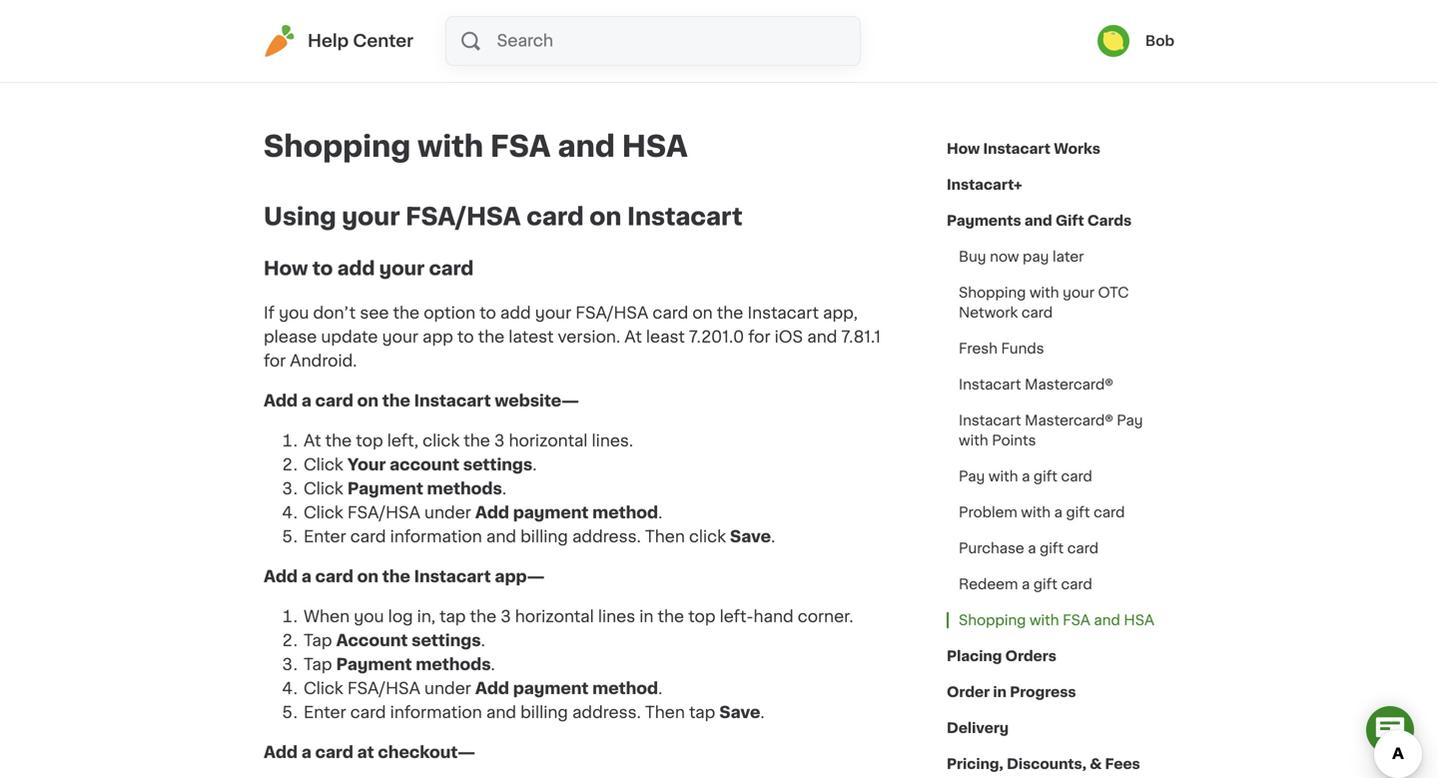 Task type: locate. For each thing, give the bounding box(es) containing it.
mastercard® up instacart mastercard® pay with points link
[[1025, 378, 1114, 392]]

0 vertical spatial information
[[390, 529, 482, 545]]

the up your
[[325, 433, 352, 449]]

a down "points"
[[1022, 470, 1030, 484]]

0 vertical spatial then
[[645, 529, 685, 545]]

payment
[[513, 505, 589, 521], [513, 681, 589, 697]]

at down android.
[[304, 433, 321, 449]]

1 horizontal spatial how
[[947, 142, 980, 156]]

4 click from the top
[[304, 681, 343, 697]]

2 address. from the top
[[572, 705, 641, 721]]

0 vertical spatial for
[[749, 329, 771, 345]]

under inside when you log in, tap the 3 horizontal lines in the top left-hand corner. tap account settings . tap payment methods . click fsa/hsa under add payment method . enter card information and billing address. then tap save .
[[425, 681, 471, 697]]

save inside when you log in, tap the 3 horizontal lines in the top left-hand corner. tap account settings . tap payment methods . click fsa/hsa under add payment method . enter card information and billing address. then tap save .
[[720, 705, 761, 721]]

0 horizontal spatial you
[[279, 305, 309, 321]]

you
[[279, 305, 309, 321], [354, 609, 384, 625]]

add up latest
[[500, 305, 531, 321]]

problem with a gift card link
[[947, 495, 1137, 531]]

in right lines
[[640, 609, 654, 625]]

the up log
[[382, 569, 410, 585]]

1 horizontal spatial shopping with fsa and hsa
[[959, 613, 1155, 627]]

gift down problem with a gift card link
[[1040, 541, 1064, 555]]

0 vertical spatial settings
[[463, 457, 533, 473]]

2 method from the top
[[593, 681, 658, 697]]

otc
[[1099, 286, 1129, 300]]

1 vertical spatial how
[[264, 259, 308, 278]]

points
[[992, 434, 1036, 448]]

and inside at the top left, click the 3 horizontal lines. click your account settings . click payment methods . click fsa/hsa under add payment method . enter card information and billing address. then click save .
[[486, 529, 517, 545]]

0 vertical spatial tap
[[440, 609, 466, 625]]

card inside redeem a gift card link
[[1061, 577, 1093, 591]]

tap
[[440, 609, 466, 625], [689, 705, 716, 721]]

the right lines
[[658, 609, 684, 625]]

0 horizontal spatial hsa
[[622, 132, 688, 161]]

method inside when you log in, tap the 3 horizontal lines in the top left-hand corner. tap account settings . tap payment methods . click fsa/hsa under add payment method . enter card information and billing address. then tap save .
[[593, 681, 658, 697]]

1 vertical spatial click
[[689, 529, 726, 545]]

horizontal down app— on the left of page
[[515, 609, 594, 625]]

payment inside at the top left, click the 3 horizontal lines. click your account settings . click payment methods . click fsa/hsa under add payment method . enter card information and billing address. then click save .
[[348, 481, 423, 497]]

information inside when you log in, tap the 3 horizontal lines in the top left-hand corner. tap account settings . tap payment methods . click fsa/hsa under add payment method . enter card information and billing address. then tap save .
[[390, 705, 482, 721]]

how instacart works
[[947, 142, 1101, 156]]

shopping
[[264, 132, 411, 161], [959, 286, 1026, 300], [959, 613, 1026, 627]]

fsa/hsa up 'version.'
[[576, 305, 649, 321]]

you inside if you don't see the option to add your fsa/hsa card on the instacart app, please update your app to the latest version. at least 7.201.0 for ios and 7.81.1 for android.
[[279, 305, 309, 321]]

website—
[[495, 393, 579, 409]]

0 vertical spatial method
[[593, 505, 658, 521]]

1 vertical spatial shopping with fsa and hsa
[[959, 613, 1155, 627]]

0 vertical spatial address.
[[572, 529, 641, 545]]

add inside if you don't see the option to add your fsa/hsa card on the instacart app, please update your app to the latest version. at least 7.201.0 for ios and 7.81.1 for android.
[[500, 305, 531, 321]]

billing
[[521, 529, 568, 545], [521, 705, 568, 721]]

your left otc
[[1063, 286, 1095, 300]]

1 horizontal spatial at
[[625, 329, 642, 345]]

0 vertical spatial click
[[423, 433, 460, 449]]

mastercard® for instacart mastercard® pay with points
[[1025, 414, 1114, 428]]

horizontal
[[509, 433, 588, 449], [515, 609, 594, 625]]

card inside purchase a gift card 'link'
[[1068, 541, 1099, 555]]

a
[[302, 393, 312, 409], [1022, 470, 1030, 484], [1055, 506, 1063, 520], [1028, 541, 1037, 555], [302, 569, 312, 585], [1022, 577, 1030, 591], [302, 745, 312, 761]]

0 horizontal spatial pay
[[959, 470, 985, 484]]

0 vertical spatial you
[[279, 305, 309, 321]]

0 vertical spatial in
[[640, 609, 654, 625]]

1 vertical spatial top
[[689, 609, 716, 625]]

1 payment from the top
[[513, 505, 589, 521]]

3 down app— on the left of page
[[501, 609, 511, 625]]

information up checkout— on the bottom of the page
[[390, 705, 482, 721]]

on inside if you don't see the option to add your fsa/hsa card on the instacart app, please update your app to the latest version. at least 7.201.0 for ios and 7.81.1 for android.
[[693, 305, 713, 321]]

a for add a card at checkout—
[[302, 745, 312, 761]]

instacart inside the instacart mastercard® pay with points
[[959, 414, 1022, 428]]

shopping up the network
[[959, 286, 1026, 300]]

to right app
[[457, 329, 474, 345]]

at
[[625, 329, 642, 345], [304, 433, 321, 449]]

enter up add a card at checkout—
[[304, 705, 346, 721]]

help
[[308, 32, 349, 49]]

click up account
[[423, 433, 460, 449]]

1 vertical spatial billing
[[521, 705, 568, 721]]

fsa/hsa down "account"
[[348, 681, 421, 697]]

method down lines.
[[593, 505, 658, 521]]

in
[[640, 609, 654, 625], [994, 685, 1007, 699]]

0 vertical spatial how
[[947, 142, 980, 156]]

1 vertical spatial methods
[[416, 657, 491, 673]]

3 for account settings
[[501, 609, 511, 625]]

0 vertical spatial billing
[[521, 529, 568, 545]]

at inside at the top left, click the 3 horizontal lines. click your account settings . click payment methods . click fsa/hsa under add payment method . enter card information and billing address. then click save .
[[304, 433, 321, 449]]

mastercard® inside the instacart mastercard® pay with points
[[1025, 414, 1114, 428]]

click
[[423, 433, 460, 449], [689, 529, 726, 545]]

with
[[418, 132, 484, 161], [1030, 286, 1060, 300], [959, 434, 989, 448], [989, 470, 1019, 484], [1021, 506, 1051, 520], [1030, 613, 1060, 627]]

fsa up using your fsa/hsa card on instacart
[[490, 132, 551, 161]]

1 vertical spatial add
[[500, 305, 531, 321]]

how up if
[[264, 259, 308, 278]]

information up add a card on the instacart app—
[[390, 529, 482, 545]]

with down "points"
[[989, 470, 1019, 484]]

2 vertical spatial to
[[457, 329, 474, 345]]

card inside when you log in, tap the 3 horizontal lines in the top left-hand corner. tap account settings . tap payment methods . click fsa/hsa under add payment method . enter card information and billing address. then tap save .
[[350, 705, 386, 721]]

Search search field
[[495, 17, 860, 65]]

top inside at the top left, click the 3 horizontal lines. click your account settings . click payment methods . click fsa/hsa under add payment method . enter card information and billing address. then click save .
[[356, 433, 383, 449]]

shopping with fsa and hsa up the orders
[[959, 613, 1155, 627]]

1 tap from the top
[[304, 633, 332, 649]]

purchase a gift card link
[[947, 531, 1111, 566]]

2 vertical spatial shopping
[[959, 613, 1026, 627]]

1 vertical spatial 3
[[501, 609, 511, 625]]

1 vertical spatial at
[[304, 433, 321, 449]]

how for how instacart works
[[947, 142, 980, 156]]

1 vertical spatial save
[[720, 705, 761, 721]]

0 horizontal spatial click
[[423, 433, 460, 449]]

0 vertical spatial fsa
[[490, 132, 551, 161]]

a for purchase a gift card
[[1028, 541, 1037, 555]]

1 horizontal spatial add
[[500, 305, 531, 321]]

you up "account"
[[354, 609, 384, 625]]

top up your
[[356, 433, 383, 449]]

1 horizontal spatial fsa
[[1063, 613, 1091, 627]]

2 billing from the top
[[521, 705, 568, 721]]

method down lines
[[593, 681, 658, 697]]

discounts,
[[1007, 757, 1087, 771]]

0 horizontal spatial how
[[264, 259, 308, 278]]

0 vertical spatial save
[[730, 529, 771, 545]]

enter inside at the top left, click the 3 horizontal lines. click your account settings . click payment methods . click fsa/hsa under add payment method . enter card information and billing address. then click save .
[[304, 529, 346, 545]]

pay
[[1117, 414, 1144, 428], [959, 470, 985, 484]]

address.
[[572, 529, 641, 545], [572, 705, 641, 721]]

0 vertical spatial payment
[[513, 505, 589, 521]]

payment inside when you log in, tap the 3 horizontal lines in the top left-hand corner. tap account settings . tap payment methods . click fsa/hsa under add payment method . enter card information and billing address. then tap save .
[[513, 681, 589, 697]]

0 vertical spatial horizontal
[[509, 433, 588, 449]]

your
[[342, 205, 400, 229], [379, 259, 425, 278], [1063, 286, 1095, 300], [535, 305, 572, 321], [382, 329, 419, 345]]

settings inside at the top left, click the 3 horizontal lines. click your account settings . click payment methods . click fsa/hsa under add payment method . enter card information and billing address. then click save .
[[463, 457, 533, 473]]

0 horizontal spatial fsa
[[490, 132, 551, 161]]

instacart inside if you don't see the option to add your fsa/hsa card on the instacart app, please update your app to the latest version. at least 7.201.0 for ios and 7.81.1 for android.
[[748, 305, 819, 321]]

your up 'how to add your card'
[[342, 205, 400, 229]]

1 vertical spatial mastercard®
[[1025, 414, 1114, 428]]

1 vertical spatial you
[[354, 609, 384, 625]]

shopping with fsa and hsa up using your fsa/hsa card on instacart
[[264, 132, 688, 161]]

settings inside when you log in, tap the 3 horizontal lines in the top left-hand corner. tap account settings . tap payment methods . click fsa/hsa under add payment method . enter card information and billing address. then tap save .
[[412, 633, 481, 649]]

horizontal inside when you log in, tap the 3 horizontal lines in the top left-hand corner. tap account settings . tap payment methods . click fsa/hsa under add payment method . enter card information and billing address. then tap save .
[[515, 609, 594, 625]]

for left ios
[[749, 329, 771, 345]]

you up please at the left of the page
[[279, 305, 309, 321]]

fresh funds
[[959, 342, 1045, 356]]

a for add a card on the instacart website—
[[302, 393, 312, 409]]

add a card at checkout—
[[264, 745, 476, 761]]

2 then from the top
[[645, 705, 685, 721]]

gift
[[1034, 470, 1058, 484], [1066, 506, 1090, 520], [1040, 541, 1064, 555], [1034, 577, 1058, 591]]

0 horizontal spatial tap
[[440, 609, 466, 625]]

under inside at the top left, click the 3 horizontal lines. click your account settings . click payment methods . click fsa/hsa under add payment method . enter card information and billing address. then click save .
[[425, 505, 471, 521]]

1 vertical spatial payment
[[336, 657, 412, 673]]

0 vertical spatial methods
[[427, 481, 502, 497]]

1 method from the top
[[593, 505, 658, 521]]

instacart+ link
[[947, 167, 1023, 203]]

fsa/hsa up option
[[406, 205, 521, 229]]

placing orders link
[[947, 638, 1057, 674]]

on
[[590, 205, 622, 229], [693, 305, 713, 321], [357, 393, 379, 409], [357, 569, 379, 585]]

shopping inside shopping with your otc network card
[[959, 286, 1026, 300]]

how up "instacart+" link
[[947, 142, 980, 156]]

3 down website—
[[494, 433, 505, 449]]

.
[[533, 457, 537, 473], [502, 481, 507, 497], [658, 505, 663, 521], [771, 529, 776, 545], [481, 633, 485, 649], [491, 657, 495, 673], [658, 681, 663, 697], [761, 705, 765, 721]]

1 address. from the top
[[572, 529, 641, 545]]

0 horizontal spatial in
[[640, 609, 654, 625]]

your
[[348, 457, 386, 473]]

your up latest
[[535, 305, 572, 321]]

1 vertical spatial shopping
[[959, 286, 1026, 300]]

0 vertical spatial at
[[625, 329, 642, 345]]

card inside pay with a gift card link
[[1062, 470, 1093, 484]]

3 for your account settings
[[494, 433, 505, 449]]

a down android.
[[302, 393, 312, 409]]

instacart mastercard®
[[959, 378, 1114, 392]]

to
[[313, 259, 333, 278], [480, 305, 496, 321], [457, 329, 474, 345]]

under up checkout— on the bottom of the page
[[425, 681, 471, 697]]

1 enter from the top
[[304, 529, 346, 545]]

billing inside at the top left, click the 3 horizontal lines. click your account settings . click payment methods . click fsa/hsa under add payment method . enter card information and billing address. then click save .
[[521, 529, 568, 545]]

1 horizontal spatial hsa
[[1124, 613, 1155, 627]]

then
[[645, 529, 685, 545], [645, 705, 685, 721]]

7.81.1
[[842, 329, 881, 345]]

a left at
[[302, 745, 312, 761]]

0 vertical spatial pay
[[1117, 414, 1144, 428]]

instacart
[[984, 142, 1051, 156], [627, 205, 743, 229], [748, 305, 819, 321], [959, 378, 1022, 392], [414, 393, 491, 409], [959, 414, 1022, 428], [414, 569, 491, 585]]

instacart+
[[947, 178, 1023, 192]]

you inside when you log in, tap the 3 horizontal lines in the top left-hand corner. tap account settings . tap payment methods . click fsa/hsa under add payment method . enter card information and billing address. then tap save .
[[354, 609, 384, 625]]

1 billing from the top
[[521, 529, 568, 545]]

a for redeem a gift card
[[1022, 577, 1030, 591]]

mastercard®
[[1025, 378, 1114, 392], [1025, 414, 1114, 428]]

horizontal down website—
[[509, 433, 588, 449]]

tap
[[304, 633, 332, 649], [304, 657, 332, 673]]

top
[[356, 433, 383, 449], [689, 609, 716, 625]]

click up left-
[[689, 529, 726, 545]]

1 vertical spatial enter
[[304, 705, 346, 721]]

methods
[[427, 481, 502, 497], [416, 657, 491, 673]]

1 vertical spatial hsa
[[1124, 613, 1155, 627]]

at the top left, click the 3 horizontal lines. click your account settings . click payment methods . click fsa/hsa under add payment method . enter card information and billing address. then click save .
[[304, 433, 776, 545]]

enter up when
[[304, 529, 346, 545]]

2 mastercard® from the top
[[1025, 414, 1114, 428]]

settings down in,
[[412, 633, 481, 649]]

the down add a card on the instacart website—
[[464, 433, 490, 449]]

3
[[494, 433, 505, 449], [501, 609, 511, 625]]

1 vertical spatial payment
[[513, 681, 589, 697]]

address. up lines
[[572, 529, 641, 545]]

0 vertical spatial enter
[[304, 529, 346, 545]]

lines
[[598, 609, 636, 625]]

fsa/hsa inside at the top left, click the 3 horizontal lines. click your account settings . click payment methods . click fsa/hsa under add payment method . enter card information and billing address. then click save .
[[348, 505, 421, 521]]

in right order
[[994, 685, 1007, 699]]

1 vertical spatial settings
[[412, 633, 481, 649]]

0 horizontal spatial top
[[356, 433, 383, 449]]

0 horizontal spatial add
[[337, 259, 375, 278]]

0 vertical spatial top
[[356, 433, 383, 449]]

with down pay
[[1030, 286, 1060, 300]]

1 vertical spatial information
[[390, 705, 482, 721]]

center
[[353, 32, 414, 49]]

2 enter from the top
[[304, 705, 346, 721]]

1 vertical spatial tap
[[304, 657, 332, 673]]

1 horizontal spatial pay
[[1117, 414, 1144, 428]]

at left least
[[625, 329, 642, 345]]

1 vertical spatial for
[[264, 353, 286, 369]]

instacart image
[[264, 25, 296, 57]]

top inside when you log in, tap the 3 horizontal lines in the top left-hand corner. tap account settings . tap payment methods . click fsa/hsa under add payment method . enter card information and billing address. then tap save .
[[689, 609, 716, 625]]

1 horizontal spatial tap
[[689, 705, 716, 721]]

pricing, discounts, & fees link
[[947, 746, 1141, 778]]

2 payment from the top
[[513, 681, 589, 697]]

horizontal inside at the top left, click the 3 horizontal lines. click your account settings . click payment methods . click fsa/hsa under add payment method . enter card information and billing address. then click save .
[[509, 433, 588, 449]]

save up left-
[[730, 529, 771, 545]]

methods down account
[[427, 481, 502, 497]]

0 horizontal spatial to
[[313, 259, 333, 278]]

under down account
[[425, 505, 471, 521]]

0 vertical spatial payment
[[348, 481, 423, 497]]

1 vertical spatial then
[[645, 705, 685, 721]]

1 mastercard® from the top
[[1025, 378, 1114, 392]]

1 vertical spatial method
[[593, 681, 658, 697]]

1 vertical spatial address.
[[572, 705, 641, 721]]

fsa/hsa down your
[[348, 505, 421, 521]]

payment inside at the top left, click the 3 horizontal lines. click your account settings . click payment methods . click fsa/hsa under add payment method . enter card information and billing address. then click save .
[[513, 505, 589, 521]]

2 information from the top
[[390, 705, 482, 721]]

address. down lines
[[572, 705, 641, 721]]

add
[[264, 393, 298, 409], [475, 505, 510, 521], [264, 569, 298, 585], [475, 681, 510, 697], [264, 745, 298, 761]]

shopping with your otc network card link
[[947, 275, 1175, 331]]

0 vertical spatial shopping with fsa and hsa
[[264, 132, 688, 161]]

1 vertical spatial to
[[480, 305, 496, 321]]

click inside when you log in, tap the 3 horizontal lines in the top left-hand corner. tap account settings . tap payment methods . click fsa/hsa under add payment method . enter card information and billing address. then tap save .
[[304, 681, 343, 697]]

using
[[264, 205, 336, 229]]

add up see
[[337, 259, 375, 278]]

lines.
[[592, 433, 633, 449]]

2 horizontal spatial to
[[480, 305, 496, 321]]

fsa down redeem a gift card
[[1063, 613, 1091, 627]]

version.
[[558, 329, 621, 345]]

save down left-
[[720, 705, 761, 721]]

1 vertical spatial pay
[[959, 470, 985, 484]]

save
[[730, 529, 771, 545], [720, 705, 761, 721]]

user avatar image
[[1098, 25, 1130, 57]]

methods inside when you log in, tap the 3 horizontal lines in the top left-hand corner. tap account settings . tap payment methods . click fsa/hsa under add payment method . enter card information and billing address. then tap save .
[[416, 657, 491, 673]]

1 under from the top
[[425, 505, 471, 521]]

1 vertical spatial tap
[[689, 705, 716, 721]]

0 vertical spatial under
[[425, 505, 471, 521]]

the
[[393, 305, 420, 321], [717, 305, 744, 321], [478, 329, 505, 345], [382, 393, 410, 409], [325, 433, 352, 449], [464, 433, 490, 449], [382, 569, 410, 585], [470, 609, 497, 625], [658, 609, 684, 625]]

3 inside at the top left, click the 3 horizontal lines. click your account settings . click payment methods . click fsa/hsa under add payment method . enter card information and billing address. then click save .
[[494, 433, 505, 449]]

settings right account
[[463, 457, 533, 473]]

shopping up using
[[264, 132, 411, 161]]

0 vertical spatial mastercard®
[[1025, 378, 1114, 392]]

a for add a card on the instacart app—
[[302, 569, 312, 585]]

funds
[[1002, 342, 1045, 356]]

later
[[1053, 250, 1084, 264]]

now
[[990, 250, 1020, 264]]

1 vertical spatial horizontal
[[515, 609, 594, 625]]

least
[[646, 329, 685, 345]]

buy now pay later link
[[947, 239, 1096, 275]]

fsa/hsa
[[406, 205, 521, 229], [576, 305, 649, 321], [348, 505, 421, 521], [348, 681, 421, 697]]

1 vertical spatial under
[[425, 681, 471, 697]]

for
[[749, 329, 771, 345], [264, 353, 286, 369]]

add inside at the top left, click the 3 horizontal lines. click your account settings . click payment methods . click fsa/hsa under add payment method . enter card information and billing address. then click save .
[[475, 505, 510, 521]]

a down purchase a gift card 'link'
[[1022, 577, 1030, 591]]

to up don't
[[313, 259, 333, 278]]

option
[[424, 305, 476, 321]]

with inside shopping with your otc network card
[[1030, 286, 1060, 300]]

3 inside when you log in, tap the 3 horizontal lines in the top left-hand corner. tap account settings . tap payment methods . click fsa/hsa under add payment method . enter card information and billing address. then tap save .
[[501, 609, 511, 625]]

top left left-
[[689, 609, 716, 625]]

0 horizontal spatial at
[[304, 433, 321, 449]]

2 under from the top
[[425, 681, 471, 697]]

information
[[390, 529, 482, 545], [390, 705, 482, 721]]

shopping with fsa and hsa inside shopping with fsa and hsa link
[[959, 613, 1155, 627]]

card inside shopping with your otc network card
[[1022, 306, 1053, 320]]

a up when
[[302, 569, 312, 585]]

to right option
[[480, 305, 496, 321]]

1 horizontal spatial you
[[354, 609, 384, 625]]

payment
[[348, 481, 423, 497], [336, 657, 412, 673]]

0 vertical spatial 3
[[494, 433, 505, 449]]

account
[[390, 457, 460, 473]]

a up redeem a gift card
[[1028, 541, 1037, 555]]

1 horizontal spatial in
[[994, 685, 1007, 699]]

in inside when you log in, tap the 3 horizontal lines in the top left-hand corner. tap account settings . tap payment methods . click fsa/hsa under add payment method . enter card information and billing address. then tap save .
[[640, 609, 654, 625]]

with up the orders
[[1030, 613, 1060, 627]]

shopping down the redeem
[[959, 613, 1026, 627]]

latest
[[509, 329, 554, 345]]

mastercard® down "instacart mastercard®"
[[1025, 414, 1114, 428]]

for down please at the left of the page
[[264, 353, 286, 369]]

1 information from the top
[[390, 529, 482, 545]]

with up using your fsa/hsa card on instacart
[[418, 132, 484, 161]]

with up purchase a gift card 'link'
[[1021, 506, 1051, 520]]

0 horizontal spatial for
[[264, 353, 286, 369]]

1 then from the top
[[645, 529, 685, 545]]

with left "points"
[[959, 434, 989, 448]]

0 vertical spatial tap
[[304, 633, 332, 649]]

address. inside when you log in, tap the 3 horizontal lines in the top left-hand corner. tap account settings . tap payment methods . click fsa/hsa under add payment method . enter card information and billing address. then tap save .
[[572, 705, 641, 721]]

shopping for shopping with fsa and hsa link
[[959, 613, 1026, 627]]

method
[[593, 505, 658, 521], [593, 681, 658, 697]]

gift up shopping with fsa and hsa link
[[1034, 577, 1058, 591]]

methods down in,
[[416, 657, 491, 673]]

a inside 'link'
[[1028, 541, 1037, 555]]

1 horizontal spatial top
[[689, 609, 716, 625]]

payment down "account"
[[336, 657, 412, 673]]

the up 7.201.0
[[717, 305, 744, 321]]

payment down your
[[348, 481, 423, 497]]



Task type: vqa. For each thing, say whether or not it's contained in the screenshot.
Rolls
no



Task type: describe. For each thing, give the bounding box(es) containing it.
redeem a gift card link
[[947, 566, 1105, 602]]

and inside when you log in, tap the 3 horizontal lines in the top left-hand corner. tap account settings . tap payment methods . click fsa/hsa under add payment method . enter card information and billing address. then tap save .
[[486, 705, 517, 721]]

the right see
[[393, 305, 420, 321]]

buy
[[959, 250, 987, 264]]

cards
[[1088, 214, 1132, 228]]

progress
[[1010, 685, 1077, 699]]

network
[[959, 306, 1018, 320]]

billing inside when you log in, tap the 3 horizontal lines in the top left-hand corner. tap account settings . tap payment methods . click fsa/hsa under add payment method . enter card information and billing address. then tap save .
[[521, 705, 568, 721]]

hand
[[754, 609, 794, 625]]

problem with a gift card
[[959, 506, 1125, 520]]

add inside when you log in, tap the 3 horizontal lines in the top left-hand corner. tap account settings . tap payment methods . click fsa/hsa under add payment method . enter card information and billing address. then tap save .
[[475, 681, 510, 697]]

add a card on the instacart website—
[[264, 393, 579, 409]]

you for if
[[279, 305, 309, 321]]

gift
[[1056, 214, 1085, 228]]

app,
[[823, 305, 858, 321]]

and inside if you don't see the option to add your fsa/hsa card on the instacart app, please update your app to the latest version. at least 7.201.0 for ios and 7.81.1 for android.
[[808, 329, 838, 345]]

your up see
[[379, 259, 425, 278]]

fresh funds link
[[947, 331, 1057, 367]]

with for shopping with your otc network card link
[[1030, 286, 1060, 300]]

save inside at the top left, click the 3 horizontal lines. click your account settings . click payment methods . click fsa/hsa under add payment method . enter card information and billing address. then click save .
[[730, 529, 771, 545]]

update
[[321, 329, 378, 345]]

gift inside 'link'
[[1040, 541, 1064, 555]]

if you don't see the option to add your fsa/hsa card on the instacart app, please update your app to the latest version. at least 7.201.0 for ios and 7.81.1 for android.
[[264, 305, 881, 369]]

add for add a card at checkout—
[[264, 745, 298, 761]]

app
[[423, 329, 453, 345]]

mastercard® for instacart mastercard®
[[1025, 378, 1114, 392]]

the left latest
[[478, 329, 505, 345]]

delivery link
[[947, 710, 1009, 746]]

payment inside when you log in, tap the 3 horizontal lines in the top left-hand corner. tap account settings . tap payment methods . click fsa/hsa under add payment method . enter card information and billing address. then tap save .
[[336, 657, 412, 673]]

checkout—
[[378, 745, 476, 761]]

address. inside at the top left, click the 3 horizontal lines. click your account settings . click payment methods . click fsa/hsa under add payment method . enter card information and billing address. then click save .
[[572, 529, 641, 545]]

delivery
[[947, 721, 1009, 735]]

buy now pay later
[[959, 250, 1084, 264]]

help center
[[308, 32, 414, 49]]

0 vertical spatial add
[[337, 259, 375, 278]]

gift up purchase a gift card 'link'
[[1066, 506, 1090, 520]]

log
[[388, 609, 413, 625]]

purchase a gift card
[[959, 541, 1099, 555]]

order
[[947, 685, 990, 699]]

orders
[[1006, 649, 1057, 663]]

1 vertical spatial in
[[994, 685, 1007, 699]]

pay inside the instacart mastercard® pay with points
[[1117, 414, 1144, 428]]

card inside at the top left, click the 3 horizontal lines. click your account settings . click payment methods . click fsa/hsa under add payment method . enter card information and billing address. then click save .
[[350, 529, 386, 545]]

2 tap from the top
[[304, 657, 332, 673]]

method inside at the top left, click the 3 horizontal lines. click your account settings . click payment methods . click fsa/hsa under add payment method . enter card information and billing address. then click save .
[[593, 505, 658, 521]]

add for add a card on the instacart app—
[[264, 569, 298, 585]]

instacart mastercard® pay with points
[[959, 414, 1144, 448]]

corner.
[[798, 609, 854, 625]]

your down see
[[382, 329, 419, 345]]

with inside the instacart mastercard® pay with points
[[959, 434, 989, 448]]

a up purchase a gift card 'link'
[[1055, 506, 1063, 520]]

horizontal for lines.
[[509, 433, 588, 449]]

redeem a gift card
[[959, 577, 1093, 591]]

with for problem with a gift card link
[[1021, 506, 1051, 520]]

1 horizontal spatial click
[[689, 529, 726, 545]]

bob
[[1146, 34, 1175, 48]]

fresh
[[959, 342, 998, 356]]

placing
[[947, 649, 1002, 663]]

1 horizontal spatial for
[[749, 329, 771, 345]]

left,
[[387, 433, 419, 449]]

at
[[357, 745, 374, 761]]

pay with a gift card link
[[947, 459, 1105, 495]]

pricing,
[[947, 757, 1004, 771]]

when
[[304, 609, 350, 625]]

&
[[1090, 757, 1102, 771]]

pricing, discounts, & fees
[[947, 757, 1141, 771]]

the up left, at the left bottom
[[382, 393, 410, 409]]

how instacart works link
[[947, 131, 1101, 167]]

1 click from the top
[[304, 457, 343, 473]]

7.201.0
[[689, 329, 745, 345]]

with for shopping with fsa and hsa link
[[1030, 613, 1060, 627]]

0 vertical spatial to
[[313, 259, 333, 278]]

0 vertical spatial hsa
[[622, 132, 688, 161]]

don't
[[313, 305, 356, 321]]

problem
[[959, 506, 1018, 520]]

order in progress
[[947, 685, 1077, 699]]

card inside problem with a gift card link
[[1094, 506, 1125, 520]]

add for add a card on the instacart website—
[[264, 393, 298, 409]]

payments and gift cards
[[947, 214, 1132, 228]]

then inside at the top left, click the 3 horizontal lines. click your account settings . click payment methods . click fsa/hsa under add payment method . enter card information and billing address. then click save .
[[645, 529, 685, 545]]

placing orders
[[947, 649, 1057, 663]]

1 horizontal spatial to
[[457, 329, 474, 345]]

please
[[264, 329, 317, 345]]

bob link
[[1098, 25, 1175, 57]]

fsa/hsa inside when you log in, tap the 3 horizontal lines in the top left-hand corner. tap account settings . tap payment methods . click fsa/hsa under add payment method . enter card information and billing address. then tap save .
[[348, 681, 421, 697]]

you for when
[[354, 609, 384, 625]]

in,
[[417, 609, 436, 625]]

shopping with your otc network card
[[959, 286, 1129, 320]]

payments
[[947, 214, 1022, 228]]

then inside when you log in, tap the 3 horizontal lines in the top left-hand corner. tap account settings . tap payment methods . click fsa/hsa under add payment method . enter card information and billing address. then tap save .
[[645, 705, 685, 721]]

add a card on the instacart app—
[[264, 569, 545, 585]]

the down app— on the left of page
[[470, 609, 497, 625]]

at inside if you don't see the option to add your fsa/hsa card on the instacart app, please update your app to the latest version. at least 7.201.0 for ios and 7.81.1 for android.
[[625, 329, 642, 345]]

methods inside at the top left, click the 3 horizontal lines. click your account settings . click payment methods . click fsa/hsa under add payment method . enter card information and billing address. then click save .
[[427, 481, 502, 497]]

0 vertical spatial shopping
[[264, 132, 411, 161]]

card inside if you don't see the option to add your fsa/hsa card on the instacart app, please update your app to the latest version. at least 7.201.0 for ios and 7.81.1 for android.
[[653, 305, 689, 321]]

shopping for shopping with your otc network card link
[[959, 286, 1026, 300]]

2 click from the top
[[304, 481, 343, 497]]

instacart mastercard® pay with points link
[[947, 403, 1175, 459]]

fees
[[1105, 757, 1141, 771]]

gift up problem with a gift card
[[1034, 470, 1058, 484]]

help center link
[[264, 25, 414, 57]]

your inside shopping with your otc network card
[[1063, 286, 1095, 300]]

when you log in, tap the 3 horizontal lines in the top left-hand corner. tap account settings . tap payment methods . click fsa/hsa under add payment method . enter card information and billing address. then tap save .
[[304, 609, 854, 721]]

3 click from the top
[[304, 505, 343, 521]]

1 vertical spatial fsa
[[1063, 613, 1091, 627]]

redeem
[[959, 577, 1018, 591]]

horizontal for lines
[[515, 609, 594, 625]]

pay with a gift card
[[959, 470, 1093, 484]]

left-
[[720, 609, 754, 625]]

payments and gift cards link
[[947, 203, 1132, 239]]

purchase
[[959, 541, 1025, 555]]

fsa/hsa inside if you don't see the option to add your fsa/hsa card on the instacart app, please update your app to the latest version. at least 7.201.0 for ios and 7.81.1 for android.
[[576, 305, 649, 321]]

android.
[[290, 353, 357, 369]]

if
[[264, 305, 275, 321]]

shopping with fsa and hsa link
[[947, 602, 1167, 638]]

see
[[360, 305, 389, 321]]

information inside at the top left, click the 3 horizontal lines. click your account settings . click payment methods . click fsa/hsa under add payment method . enter card information and billing address. then click save .
[[390, 529, 482, 545]]

enter inside when you log in, tap the 3 horizontal lines in the top left-hand corner. tap account settings . tap payment methods . click fsa/hsa under add payment method . enter card information and billing address. then tap save .
[[304, 705, 346, 721]]

how for how to add your card
[[264, 259, 308, 278]]

ios
[[775, 329, 803, 345]]

instacart mastercard® link
[[947, 367, 1126, 403]]

order in progress link
[[947, 674, 1077, 710]]

using your fsa/hsa card on instacart
[[264, 205, 743, 229]]

how to add your card
[[264, 259, 474, 278]]

pay
[[1023, 250, 1049, 264]]

app—
[[495, 569, 545, 585]]

0 horizontal spatial shopping with fsa and hsa
[[264, 132, 688, 161]]

with for pay with a gift card link in the bottom right of the page
[[989, 470, 1019, 484]]



